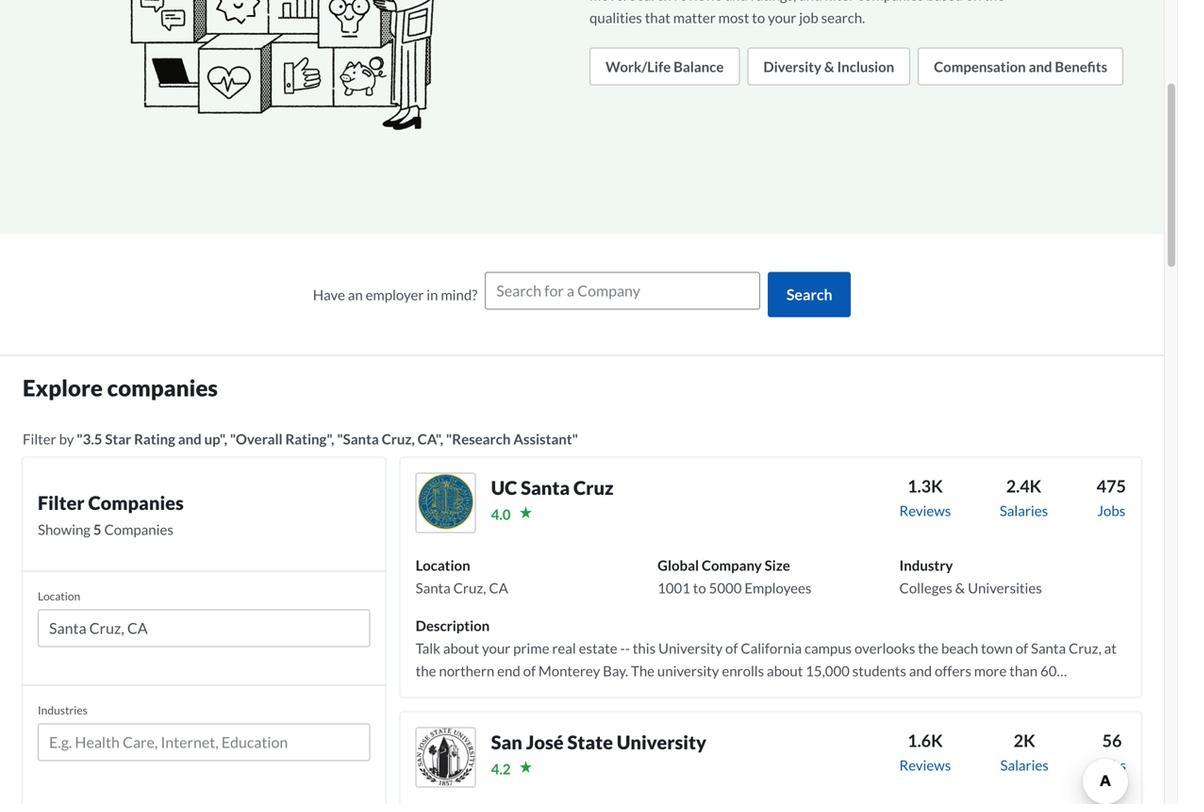 Task type: describe. For each thing, give the bounding box(es) containing it.
josé
[[526, 732, 564, 754]]

diversity & inclusion link
[[747, 47, 910, 85]]

in
[[427, 286, 438, 303]]

global company size 1001 to 5000 employees
[[658, 557, 812, 597]]

0 horizontal spatial cruz,
[[382, 431, 415, 448]]

ca",
[[418, 431, 443, 448]]

have an employer in mind?
[[313, 286, 478, 303]]

size
[[765, 557, 790, 574]]

woman searching for companies on her phone outside image
[[2, 0, 554, 197]]

have
[[313, 286, 345, 303]]

up",
[[204, 431, 227, 448]]

4.0
[[491, 506, 511, 523]]

ca
[[489, 580, 508, 597]]

cruz, inside location santa cruz, ca
[[453, 580, 486, 597]]

to
[[693, 580, 706, 597]]

santa for cruz,
[[416, 580, 451, 597]]

1 horizontal spatial and
[[1029, 58, 1052, 75]]

location for location
[[38, 590, 80, 603]]

"santa
[[337, 431, 379, 448]]

1.3k
[[908, 476, 943, 497]]

colleges
[[900, 580, 953, 597]]

universities
[[968, 580, 1042, 597]]

company
[[702, 557, 762, 574]]

1.3k reviews
[[900, 476, 951, 519]]

2.4k salaries
[[1000, 476, 1048, 519]]

description
[[416, 617, 490, 634]]

"research
[[446, 431, 511, 448]]

Industries field
[[49, 732, 359, 754]]

2k salaries
[[1000, 731, 1049, 774]]

explore companies
[[23, 375, 218, 401]]

0 horizontal spatial &
[[824, 58, 834, 75]]

rating",
[[285, 431, 334, 448]]

compensation
[[934, 58, 1026, 75]]

work/life balance link
[[590, 47, 740, 85]]

industries
[[38, 704, 88, 717]]

balance
[[674, 58, 724, 75]]

2k
[[1014, 731, 1035, 751]]

none field the industries
[[38, 724, 370, 769]]

56
[[1102, 731, 1122, 751]]

2.4k
[[1006, 476, 1042, 497]]

work/life balance
[[606, 58, 724, 75]]

diversity
[[764, 58, 822, 75]]

5
[[93, 521, 101, 538]]

industry colleges & universities
[[900, 557, 1042, 597]]

inclusion
[[837, 58, 894, 75]]

salaries for uc santa cruz
[[1000, 502, 1048, 519]]



Task type: vqa. For each thing, say whether or not it's contained in the screenshot.


Task type: locate. For each thing, give the bounding box(es) containing it.
santa right 'uc'
[[521, 477, 570, 500]]

0 vertical spatial none field
[[485, 272, 761, 317]]

475 jobs
[[1097, 476, 1126, 519]]

salaries
[[1000, 502, 1048, 519], [1000, 757, 1049, 774]]

& right colleges
[[955, 580, 965, 597]]

&
[[824, 58, 834, 75], [955, 580, 965, 597]]

1 vertical spatial filter
[[38, 492, 85, 515]]

reviews down 1.3k on the bottom of the page
[[900, 502, 951, 519]]

global
[[658, 557, 699, 574]]

filter for by
[[23, 431, 56, 448]]

companies
[[107, 375, 218, 401]]

mind?
[[441, 286, 478, 303]]

0 vertical spatial salaries
[[1000, 502, 1048, 519]]

& inside industry colleges & universities
[[955, 580, 965, 597]]

0 vertical spatial reviews
[[900, 502, 951, 519]]

location down showing
[[38, 590, 80, 603]]

1 vertical spatial salaries
[[1000, 757, 1049, 774]]

university
[[617, 732, 707, 754]]

state
[[567, 732, 613, 754]]

reviews for uc santa cruz
[[900, 502, 951, 519]]

jobs for uc santa cruz
[[1097, 502, 1126, 519]]

rating
[[134, 431, 175, 448]]

filter for companies
[[38, 492, 85, 515]]

employees
[[745, 580, 812, 597]]

uc santa cruz image
[[416, 473, 476, 533]]

0 horizontal spatial and
[[178, 431, 202, 448]]

1.6k
[[908, 731, 943, 751]]

1 vertical spatial cruz,
[[453, 580, 486, 597]]

companies
[[88, 492, 184, 515], [104, 521, 173, 538]]

0 vertical spatial and
[[1029, 58, 1052, 75]]

& left inclusion
[[824, 58, 834, 75]]

and left benefits
[[1029, 58, 1052, 75]]

industry
[[900, 557, 953, 574]]

diversity & inclusion
[[764, 58, 894, 75]]

by
[[59, 431, 74, 448]]

1 horizontal spatial santa
[[521, 477, 570, 500]]

none field for industries
[[38, 724, 370, 769]]

0 horizontal spatial location
[[38, 590, 80, 603]]

explore
[[23, 375, 103, 401]]

1001
[[658, 580, 690, 597]]

san josé state university image
[[416, 728, 476, 788]]

filter by "3.5 star rating and up", "overall rating", "santa cruz, ca", "research assistant"
[[23, 431, 578, 448]]

reviews for san josé state university
[[900, 757, 951, 774]]

san josé state university
[[491, 732, 707, 754]]

san
[[491, 732, 523, 754]]

1 horizontal spatial &
[[955, 580, 965, 597]]

salaries down 2.4k
[[1000, 502, 1048, 519]]

santa for cruz
[[521, 477, 570, 500]]

0 vertical spatial jobs
[[1097, 502, 1126, 519]]

1.6k reviews
[[900, 731, 951, 774]]

"overall
[[230, 431, 283, 448]]

1 horizontal spatial cruz,
[[453, 580, 486, 597]]

none field for location
[[38, 610, 370, 655]]

1 vertical spatial &
[[955, 580, 965, 597]]

companies up 5
[[88, 492, 184, 515]]

0 vertical spatial &
[[824, 58, 834, 75]]

none field location
[[38, 610, 370, 655]]

1 horizontal spatial location
[[416, 557, 470, 574]]

uc santa cruz
[[491, 477, 614, 500]]

reviews
[[900, 502, 951, 519], [900, 757, 951, 774]]

4.2
[[491, 761, 511, 778]]

uc
[[491, 477, 517, 500]]

none field search for a company
[[485, 272, 761, 317]]

benefits
[[1055, 58, 1108, 75]]

showing
[[38, 521, 91, 538]]

cruz,
[[382, 431, 415, 448], [453, 580, 486, 597]]

0 vertical spatial cruz,
[[382, 431, 415, 448]]

filter
[[23, 431, 56, 448], [38, 492, 85, 515]]

jobs
[[1097, 502, 1126, 519], [1098, 757, 1126, 774]]

an
[[348, 286, 363, 303]]

56 jobs
[[1098, 731, 1126, 774]]

location inside location santa cruz, ca
[[416, 557, 470, 574]]

compensation and benefits link
[[918, 47, 1124, 85]]

"3.5
[[77, 431, 102, 448]]

cruz, left "ca"
[[453, 580, 486, 597]]

jobs down '475'
[[1097, 502, 1126, 519]]

475
[[1097, 476, 1126, 497]]

and
[[1029, 58, 1052, 75], [178, 431, 202, 448]]

1 vertical spatial and
[[178, 431, 202, 448]]

location santa cruz, ca
[[416, 557, 508, 597]]

filter companies showing 5 companies
[[38, 492, 184, 538]]

search
[[787, 285, 833, 304]]

companies right 5
[[104, 521, 173, 538]]

location for location santa cruz, ca
[[416, 557, 470, 574]]

star
[[105, 431, 131, 448]]

Search for a Company field
[[496, 280, 749, 302]]

0 vertical spatial location
[[416, 557, 470, 574]]

jobs down 56
[[1098, 757, 1126, 774]]

salaries down 2k
[[1000, 757, 1049, 774]]

location
[[416, 557, 470, 574], [38, 590, 80, 603]]

1 vertical spatial none field
[[38, 610, 370, 655]]

5000
[[709, 580, 742, 597]]

1 vertical spatial companies
[[104, 521, 173, 538]]

1 vertical spatial location
[[38, 590, 80, 603]]

2 vertical spatial none field
[[38, 724, 370, 769]]

0 vertical spatial filter
[[23, 431, 56, 448]]

santa up description
[[416, 580, 451, 597]]

jobs for san josé state university
[[1098, 757, 1126, 774]]

santa inside location santa cruz, ca
[[416, 580, 451, 597]]

jobs inside 475 jobs
[[1097, 502, 1126, 519]]

0 horizontal spatial santa
[[416, 580, 451, 597]]

assistant"
[[513, 431, 578, 448]]

location up description
[[416, 557, 470, 574]]

search button
[[768, 272, 851, 317]]

1 reviews from the top
[[900, 502, 951, 519]]

santa
[[521, 477, 570, 500], [416, 580, 451, 597]]

salaries for san josé state university
[[1000, 757, 1049, 774]]

work/life
[[606, 58, 671, 75]]

Location field
[[49, 617, 359, 640]]

filter inside filter companies showing 5 companies
[[38, 492, 85, 515]]

employer
[[366, 286, 424, 303]]

1 vertical spatial reviews
[[900, 757, 951, 774]]

compensation and benefits
[[934, 58, 1108, 75]]

filter left 'by' at the bottom left of page
[[23, 431, 56, 448]]

1 vertical spatial jobs
[[1098, 757, 1126, 774]]

1 vertical spatial santa
[[416, 580, 451, 597]]

None field
[[485, 272, 761, 317], [38, 610, 370, 655], [38, 724, 370, 769]]

cruz, left "ca","
[[382, 431, 415, 448]]

0 vertical spatial companies
[[88, 492, 184, 515]]

0 vertical spatial santa
[[521, 477, 570, 500]]

cruz
[[574, 477, 614, 500]]

2 reviews from the top
[[900, 757, 951, 774]]

filter up showing
[[38, 492, 85, 515]]

and left the up",
[[178, 431, 202, 448]]

reviews down '1.6k'
[[900, 757, 951, 774]]



